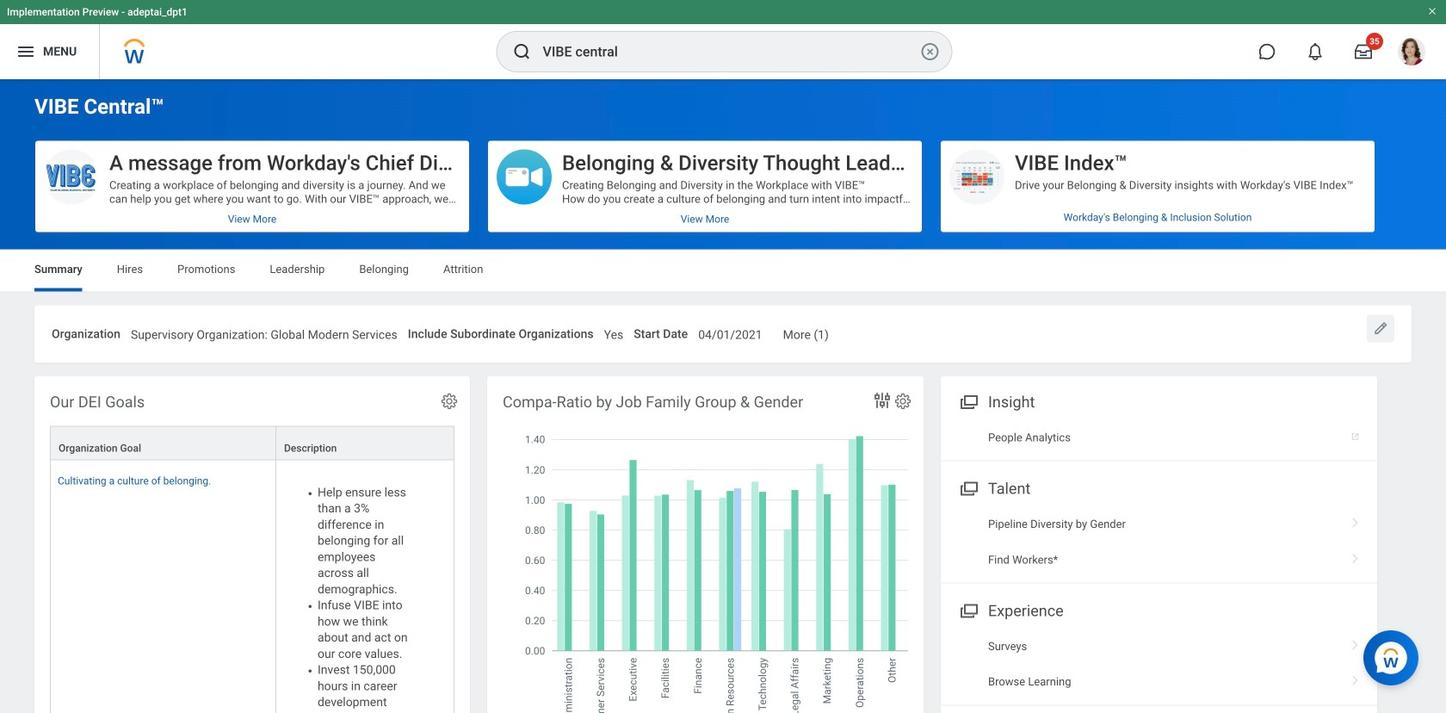 Task type: describe. For each thing, give the bounding box(es) containing it.
1 list from the top
[[941, 506, 1378, 578]]

1 menu group image from the top
[[957, 389, 980, 413]]

menu group image
[[957, 476, 980, 499]]

compa-ratio by job family group & gender element
[[487, 377, 924, 713]]

close environment banner image
[[1428, 6, 1438, 16]]

1 row from the top
[[50, 426, 455, 460]]

search image
[[512, 41, 533, 62]]

configure our dei goals image
[[440, 392, 459, 411]]

2 chevron right image from the top
[[1345, 634, 1368, 651]]

2 list from the top
[[941, 629, 1378, 700]]



Task type: vqa. For each thing, say whether or not it's contained in the screenshot.
the bottom the
no



Task type: locate. For each thing, give the bounding box(es) containing it.
banner
[[0, 0, 1447, 79]]

ext link image
[[1350, 425, 1368, 442]]

Search Workday  search field
[[543, 33, 917, 71]]

2 menu group image from the top
[[957, 598, 980, 622]]

list
[[941, 506, 1378, 578], [941, 629, 1378, 700]]

main content
[[0, 79, 1447, 713]]

2 vertical spatial chevron right image
[[1345, 669, 1368, 687]]

0 vertical spatial menu group image
[[957, 389, 980, 413]]

0 vertical spatial chevron right image
[[1345, 547, 1368, 564]]

our dei goals element
[[34, 377, 470, 713]]

configure and view chart data image
[[872, 390, 893, 411]]

chevron right image
[[1345, 511, 1368, 529]]

justify image
[[16, 41, 36, 62]]

chevron right image for 2nd list from the bottom
[[1345, 547, 1368, 564]]

2 row from the top
[[50, 460, 455, 713]]

0 vertical spatial list
[[941, 506, 1378, 578]]

1 chevron right image from the top
[[1345, 547, 1368, 564]]

inbox large image
[[1356, 43, 1373, 60]]

1 vertical spatial menu group image
[[957, 598, 980, 622]]

configure compa-ratio by job family group & gender image
[[894, 392, 913, 411]]

1 vertical spatial chevron right image
[[1345, 634, 1368, 651]]

None text field
[[604, 317, 624, 347], [783, 317, 829, 347], [604, 317, 624, 347], [783, 317, 829, 347]]

chevron right image for 2nd list
[[1345, 669, 1368, 687]]

edit image
[[1373, 320, 1390, 337]]

3 chevron right image from the top
[[1345, 669, 1368, 687]]

tab list
[[17, 250, 1430, 292]]

1 vertical spatial list
[[941, 629, 1378, 700]]

notifications large image
[[1307, 43, 1325, 60]]

None text field
[[131, 317, 398, 347], [699, 317, 763, 347], [131, 317, 398, 347], [699, 317, 763, 347]]

menu group image
[[957, 389, 980, 413], [957, 598, 980, 622]]

profile logan mcneil image
[[1399, 38, 1426, 69]]

x circle image
[[920, 41, 941, 62]]

row
[[50, 426, 455, 460], [50, 460, 455, 713]]

chevron right image
[[1345, 547, 1368, 564], [1345, 634, 1368, 651], [1345, 669, 1368, 687]]



